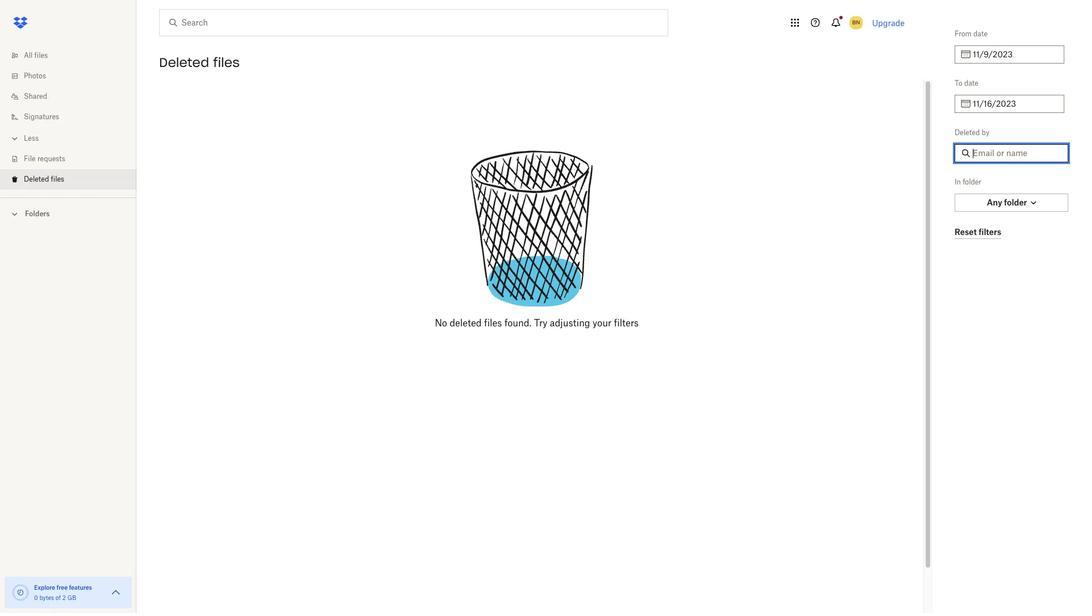 Task type: locate. For each thing, give the bounding box(es) containing it.
1 vertical spatial filters
[[614, 318, 639, 329]]

filters right reset at the right top
[[979, 227, 1002, 237]]

0 horizontal spatial filters
[[614, 318, 639, 329]]

1 vertical spatial deleted
[[955, 128, 980, 137]]

1 vertical spatial date
[[965, 79, 979, 88]]

files
[[34, 51, 48, 60], [213, 55, 240, 70], [51, 175, 64, 184], [484, 318, 502, 329]]

1 horizontal spatial folder
[[1004, 198, 1027, 207]]

date right from
[[974, 30, 988, 38]]

0 vertical spatial deleted files
[[159, 55, 240, 70]]

2 horizontal spatial deleted
[[955, 128, 980, 137]]

gb
[[67, 595, 76, 602]]

0
[[34, 595, 38, 602]]

date for from date
[[974, 30, 988, 38]]

0 horizontal spatial folder
[[963, 178, 982, 186]]

explore free features 0 bytes of 2 gb
[[34, 585, 92, 602]]

folder right any
[[1004, 198, 1027, 207]]

deleted inside deleted files link
[[24, 175, 49, 184]]

list
[[0, 39, 136, 198]]

1 vertical spatial deleted files
[[24, 175, 64, 184]]

folder
[[963, 178, 982, 186], [1004, 198, 1027, 207]]

dropbox image
[[9, 11, 32, 34]]

reset filters button
[[955, 226, 1002, 239]]

1 horizontal spatial filters
[[979, 227, 1002, 237]]

0 vertical spatial folder
[[963, 178, 982, 186]]

0 vertical spatial deleted
[[159, 55, 209, 70]]

upgrade
[[872, 18, 905, 28]]

1 horizontal spatial deleted
[[159, 55, 209, 70]]

Deleted by text field
[[973, 147, 1062, 160]]

deleted files
[[159, 55, 240, 70], [24, 175, 64, 184]]

shared
[[24, 92, 47, 101]]

deleted files list item
[[0, 169, 136, 190]]

2 vertical spatial deleted
[[24, 175, 49, 184]]

0 vertical spatial filters
[[979, 227, 1002, 237]]

date right to
[[965, 79, 979, 88]]

0 horizontal spatial deleted
[[24, 175, 49, 184]]

filters
[[979, 227, 1002, 237], [614, 318, 639, 329]]

folders
[[25, 210, 50, 218]]

date
[[974, 30, 988, 38], [965, 79, 979, 88]]

to date
[[955, 79, 979, 88]]

filters right your
[[614, 318, 639, 329]]

1 horizontal spatial deleted files
[[159, 55, 240, 70]]

deleted by
[[955, 128, 990, 137]]

deleted
[[450, 318, 482, 329]]

bytes
[[39, 595, 54, 602]]

from date
[[955, 30, 988, 38]]

folders button
[[0, 205, 136, 222]]

folder inside "button"
[[1004, 198, 1027, 207]]

adjusting
[[550, 318, 590, 329]]

your
[[593, 318, 612, 329]]

Search text field
[[181, 16, 645, 29]]

in folder
[[955, 178, 982, 186]]

date for to date
[[965, 79, 979, 88]]

0 horizontal spatial deleted files
[[24, 175, 64, 184]]

1 vertical spatial folder
[[1004, 198, 1027, 207]]

signatures
[[24, 113, 59, 121]]

by
[[982, 128, 990, 137]]

0 vertical spatial date
[[974, 30, 988, 38]]

to
[[955, 79, 963, 88]]

upgrade link
[[872, 18, 905, 28]]

folder right in
[[963, 178, 982, 186]]

all files
[[24, 51, 48, 60]]

files inside list item
[[51, 175, 64, 184]]

file
[[24, 155, 36, 163]]

shared link
[[9, 86, 136, 107]]

deleted
[[159, 55, 209, 70], [955, 128, 980, 137], [24, 175, 49, 184]]



Task type: describe. For each thing, give the bounding box(es) containing it.
any
[[987, 198, 1002, 207]]

To date text field
[[973, 98, 1058, 110]]

file requests link
[[9, 149, 136, 169]]

2
[[62, 595, 66, 602]]

folder for in folder
[[963, 178, 982, 186]]

filters inside reset filters button
[[979, 227, 1002, 237]]

free
[[57, 585, 68, 592]]

From date text field
[[973, 48, 1058, 61]]

no deleted files found. try adjusting your filters
[[435, 318, 639, 329]]

try
[[534, 318, 548, 329]]

file requests
[[24, 155, 65, 163]]

all files link
[[9, 45, 136, 66]]

all
[[24, 51, 33, 60]]

any folder button
[[955, 194, 1069, 212]]

any folder
[[987, 198, 1027, 207]]

bn button
[[847, 14, 866, 32]]

from
[[955, 30, 972, 38]]

features
[[69, 585, 92, 592]]

quota usage element
[[11, 584, 30, 603]]

bn
[[853, 19, 860, 26]]

reset
[[955, 227, 977, 237]]

less image
[[9, 133, 20, 144]]

explore
[[34, 585, 55, 592]]

list containing all files
[[0, 39, 136, 198]]

signatures link
[[9, 107, 136, 127]]

deleted files inside list item
[[24, 175, 64, 184]]

deleted files link
[[9, 169, 136, 190]]

photos link
[[9, 66, 136, 86]]

photos
[[24, 72, 46, 80]]

requests
[[37, 155, 65, 163]]

found.
[[505, 318, 532, 329]]

in
[[955, 178, 961, 186]]

of
[[56, 595, 61, 602]]

reset filters
[[955, 227, 1002, 237]]

less
[[24, 134, 39, 143]]

folder for any folder
[[1004, 198, 1027, 207]]

no
[[435, 318, 447, 329]]



Task type: vqa. For each thing, say whether or not it's contained in the screenshot.
the "ai" checkbox item
no



